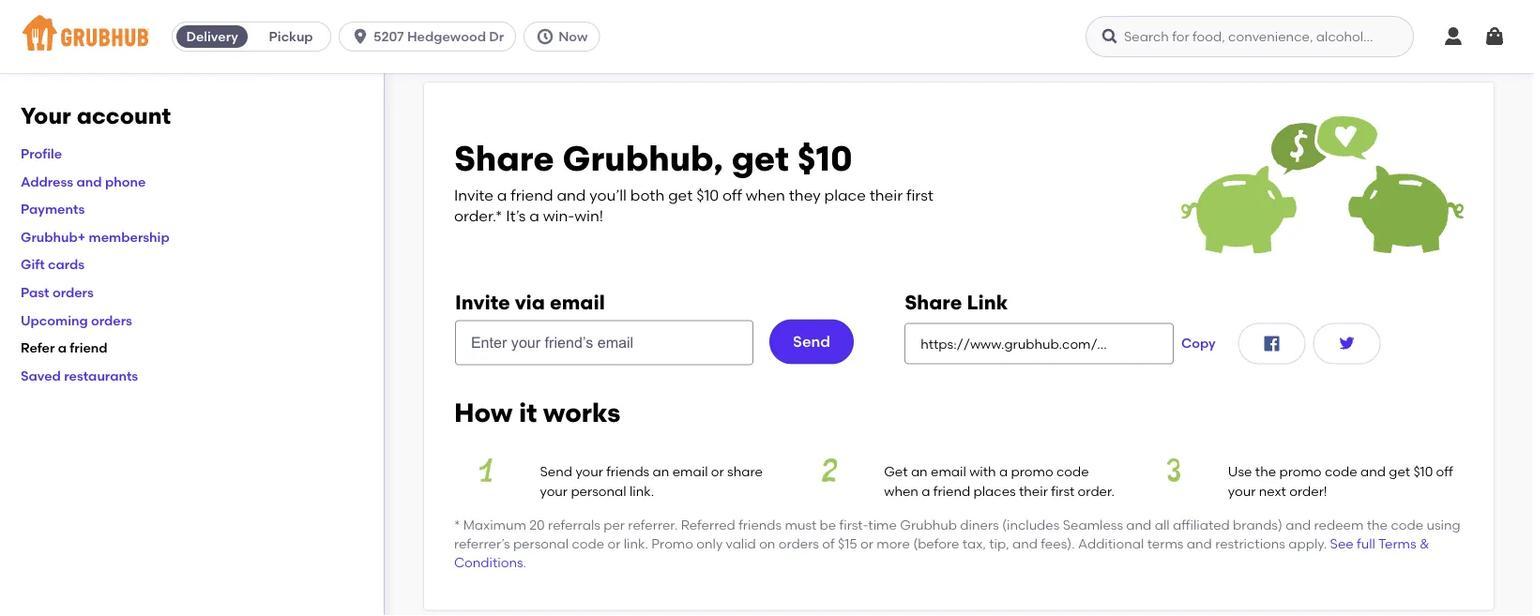 Task type: vqa. For each thing, say whether or not it's contained in the screenshot.
the middle 'on'
no



Task type: locate. For each thing, give the bounding box(es) containing it.
share grubhub and save image
[[1181, 113, 1464, 254]]

get
[[732, 138, 789, 180], [668, 186, 693, 204], [1389, 464, 1410, 480]]

step 2 image
[[798, 459, 862, 482]]

send button
[[770, 319, 854, 364]]

get up terms
[[1389, 464, 1410, 480]]

0 horizontal spatial personal
[[513, 536, 569, 552]]

2 vertical spatial $10
[[1413, 464, 1433, 480]]

link. up referrer.
[[630, 483, 654, 499]]

0 vertical spatial get
[[732, 138, 789, 180]]

1 vertical spatial send
[[540, 464, 572, 480]]

share inside the share grubhub, get $10 invite a friend and you'll both get $10 off when they place their first order.* it's a win-win!
[[454, 138, 554, 180]]

0 horizontal spatial $10
[[696, 186, 719, 204]]

code up "order!"
[[1325, 464, 1357, 480]]

an right get
[[911, 464, 928, 480]]

with
[[969, 464, 996, 480]]

1 vertical spatial invite
[[455, 290, 510, 314]]

None text field
[[905, 323, 1174, 364]]

their
[[870, 186, 903, 204], [1019, 483, 1048, 499]]

email for invite via email
[[550, 290, 605, 314]]

0 vertical spatial share
[[454, 138, 554, 180]]

order!
[[1289, 483, 1327, 499]]

or left share
[[711, 464, 724, 480]]

the up full
[[1367, 517, 1388, 533]]

link
[[967, 290, 1008, 314]]

promo
[[651, 536, 693, 552]]

1 horizontal spatial your
[[576, 464, 603, 480]]

0 vertical spatial invite
[[454, 186, 494, 204]]

email right via
[[550, 290, 605, 314]]

send your friends an email or share your personal link.
[[540, 464, 763, 499]]

and up redeem
[[1360, 464, 1386, 480]]

1 horizontal spatial personal
[[571, 483, 626, 499]]

0 horizontal spatial send
[[540, 464, 572, 480]]

1 horizontal spatial off
[[1436, 464, 1453, 480]]

2 horizontal spatial email
[[931, 464, 966, 480]]

first inside the share grubhub, get $10 invite a friend and you'll both get $10 off when they place their first order.* it's a win-win!
[[906, 186, 933, 204]]

1 vertical spatial $10
[[696, 186, 719, 204]]

win-
[[543, 207, 574, 225]]

email inside 'get an email with a promo code when a friend places their first order.'
[[931, 464, 966, 480]]

past
[[21, 284, 49, 300]]

Search for food, convenience, alcohol... search field
[[1086, 16, 1414, 57]]

0 vertical spatial friend
[[511, 186, 553, 204]]

friend up saved restaurants link
[[70, 340, 108, 356]]

when inside 'get an email with a promo code when a friend places their first order.'
[[884, 483, 918, 499]]

and inside the share grubhub, get $10 invite a friend and you'll both get $10 off when they place their first order.* it's a win-win!
[[557, 186, 586, 204]]

0 horizontal spatial their
[[870, 186, 903, 204]]

0 vertical spatial their
[[870, 186, 903, 204]]

orders down must
[[779, 536, 819, 552]]

0 vertical spatial friends
[[606, 464, 650, 480]]

0 vertical spatial orders
[[52, 284, 94, 300]]

1 horizontal spatial send
[[793, 333, 830, 351]]

$10 right both
[[696, 186, 719, 204]]

code up terms
[[1391, 517, 1423, 533]]

share up it's
[[454, 138, 554, 180]]

link. down referrer.
[[624, 536, 648, 552]]

0 horizontal spatial your
[[540, 483, 568, 499]]

2 promo from the left
[[1279, 464, 1322, 480]]

tax,
[[962, 536, 986, 552]]

friend up it's
[[511, 186, 553, 204]]

1 vertical spatial the
[[1367, 517, 1388, 533]]

pickup button
[[252, 22, 330, 52]]

send inside button
[[793, 333, 830, 351]]

copy button
[[1174, 323, 1223, 364]]

email for get an email with a promo code when a friend places their first order.
[[931, 464, 966, 480]]

delivery
[[186, 29, 238, 45]]

address and phone
[[21, 173, 146, 189]]

orders inside * maximum 20 referrals per referrer. referred friends must be first-time grubhub diners (includes seamless and all affiliated brands) and redeem the code using referrer's personal code or link. promo only valid on orders of $15 or more (before tax, tip, and fees). additional terms and restrictions apply.
[[779, 536, 819, 552]]

and inside use the promo code and get $10 off your next order!
[[1360, 464, 1386, 480]]

0 horizontal spatial email
[[550, 290, 605, 314]]

invite left via
[[455, 290, 510, 314]]

invite
[[454, 186, 494, 204], [455, 290, 510, 314]]

1 horizontal spatial promo
[[1279, 464, 1322, 480]]

1 vertical spatial link.
[[624, 536, 648, 552]]

when inside the share grubhub, get $10 invite a friend and you'll both get $10 off when they place their first order.* it's a win-win!
[[746, 186, 785, 204]]

be
[[820, 517, 836, 533]]

personal up per in the left of the page
[[571, 483, 626, 499]]

email left with
[[931, 464, 966, 480]]

share link
[[905, 290, 1008, 314]]

their right place
[[870, 186, 903, 204]]

0 vertical spatial when
[[746, 186, 785, 204]]

code
[[1056, 464, 1089, 480], [1325, 464, 1357, 480], [1391, 517, 1423, 533], [572, 536, 604, 552]]

1 horizontal spatial or
[[711, 464, 724, 480]]

get right both
[[668, 186, 693, 204]]

$10
[[797, 138, 853, 180], [696, 186, 719, 204], [1413, 464, 1433, 480]]

2 vertical spatial get
[[1389, 464, 1410, 480]]

1 an from the left
[[653, 464, 669, 480]]

you'll
[[590, 186, 627, 204]]

1 horizontal spatial share
[[905, 290, 962, 314]]

main navigation navigation
[[0, 0, 1534, 73]]

2 horizontal spatial $10
[[1413, 464, 1433, 480]]

refer a friend link
[[21, 340, 108, 356]]

or down per in the left of the page
[[608, 536, 621, 552]]

1 vertical spatial friend
[[70, 340, 108, 356]]

1 vertical spatial personal
[[513, 536, 569, 552]]

share
[[454, 138, 554, 180], [905, 290, 962, 314]]

2 horizontal spatial your
[[1228, 483, 1256, 499]]

link. inside send your friends an email or share your personal link.
[[630, 483, 654, 499]]

1 vertical spatial first
[[1051, 483, 1075, 499]]

a right with
[[999, 464, 1008, 480]]

and up win-
[[557, 186, 586, 204]]

pickup
[[269, 29, 313, 45]]

friend inside the share grubhub, get $10 invite a friend and you'll both get $10 off when they place their first order.* it's a win-win!
[[511, 186, 553, 204]]

0 vertical spatial off
[[722, 186, 742, 204]]

order.
[[1078, 483, 1115, 499]]

send
[[793, 333, 830, 351], [540, 464, 572, 480]]

an
[[653, 464, 669, 480], [911, 464, 928, 480]]

promo
[[1011, 464, 1053, 480], [1279, 464, 1322, 480]]

1 horizontal spatial their
[[1019, 483, 1048, 499]]

2 horizontal spatial get
[[1389, 464, 1410, 480]]

1 horizontal spatial an
[[911, 464, 928, 480]]

0 vertical spatial $10
[[797, 138, 853, 180]]

1 vertical spatial off
[[1436, 464, 1453, 480]]

personal
[[571, 483, 626, 499], [513, 536, 569, 552]]

0 vertical spatial personal
[[571, 483, 626, 499]]

$15
[[838, 536, 857, 552]]

a right it's
[[529, 207, 539, 225]]

20
[[529, 517, 545, 533]]

send for send
[[793, 333, 830, 351]]

0 horizontal spatial friend
[[70, 340, 108, 356]]

friend down with
[[933, 483, 970, 499]]

1 vertical spatial orders
[[91, 312, 132, 328]]

1 vertical spatial friends
[[739, 517, 782, 533]]

see
[[1330, 536, 1354, 552]]

off inside use the promo code and get $10 off your next order!
[[1436, 464, 1453, 480]]

0 horizontal spatial an
[[653, 464, 669, 480]]

when down get
[[884, 483, 918, 499]]

personal down 20 on the left bottom of page
[[513, 536, 569, 552]]

saved
[[21, 368, 61, 384]]

first right place
[[906, 186, 933, 204]]

code inside use the promo code and get $10 off your next order!
[[1325, 464, 1357, 480]]

the up next
[[1255, 464, 1276, 480]]

share
[[727, 464, 763, 480]]

get up the they
[[732, 138, 789, 180]]

get inside use the promo code and get $10 off your next order!
[[1389, 464, 1410, 480]]

orders up refer a friend link
[[91, 312, 132, 328]]

1 vertical spatial get
[[668, 186, 693, 204]]

referred
[[681, 517, 735, 533]]

share left the link
[[905, 290, 962, 314]]

0 horizontal spatial promo
[[1011, 464, 1053, 480]]

friends up "on"
[[739, 517, 782, 533]]

your up 20 on the left bottom of page
[[540, 483, 568, 499]]

a up the grubhub
[[922, 483, 930, 499]]

2 vertical spatial orders
[[779, 536, 819, 552]]

or right $15
[[860, 536, 873, 552]]

orders for upcoming orders
[[91, 312, 132, 328]]

refer a friend
[[21, 340, 108, 356]]

0 horizontal spatial the
[[1255, 464, 1276, 480]]

1 horizontal spatial friend
[[511, 186, 553, 204]]

your
[[21, 102, 71, 129]]

via
[[515, 290, 545, 314]]

0 horizontal spatial get
[[668, 186, 693, 204]]

2 an from the left
[[911, 464, 928, 480]]

0 horizontal spatial friends
[[606, 464, 650, 480]]

first left order.
[[1051, 483, 1075, 499]]

seamless
[[1063, 517, 1123, 533]]

invite via email
[[455, 290, 605, 314]]

1 vertical spatial when
[[884, 483, 918, 499]]

$10 up using
[[1413, 464, 1433, 480]]

invite inside the share grubhub, get $10 invite a friend and you'll both get $10 off when they place their first order.* it's a win-win!
[[454, 186, 494, 204]]

orders up upcoming orders
[[52, 284, 94, 300]]

send inside send your friends an email or share your personal link.
[[540, 464, 572, 480]]

1 vertical spatial their
[[1019, 483, 1048, 499]]

when
[[746, 186, 785, 204], [884, 483, 918, 499]]

1 horizontal spatial the
[[1367, 517, 1388, 533]]

affiliated
[[1173, 517, 1230, 533]]

friends inside send your friends an email or share your personal link.
[[606, 464, 650, 480]]

apply.
[[1289, 536, 1327, 552]]

now
[[558, 29, 588, 45]]

additional
[[1078, 536, 1144, 552]]

1 horizontal spatial first
[[1051, 483, 1075, 499]]

link.
[[630, 483, 654, 499], [624, 536, 648, 552]]

1 vertical spatial share
[[905, 290, 962, 314]]

terms
[[1378, 536, 1416, 552]]

past orders
[[21, 284, 94, 300]]

1 horizontal spatial email
[[672, 464, 708, 480]]

0 vertical spatial link.
[[630, 483, 654, 499]]

the inside use the promo code and get $10 off your next order!
[[1255, 464, 1276, 480]]

refer
[[21, 340, 55, 356]]

5207 hedgewood dr
[[374, 29, 504, 45]]

1 horizontal spatial friends
[[739, 517, 782, 533]]

an up referrer.
[[653, 464, 669, 480]]

0 horizontal spatial off
[[722, 186, 742, 204]]

1 promo from the left
[[1011, 464, 1053, 480]]

0 horizontal spatial share
[[454, 138, 554, 180]]

email left share
[[672, 464, 708, 480]]

&
[[1420, 536, 1430, 552]]

share grubhub, get $10 invite a friend and you'll both get $10 off when they place their first order.* it's a win-win!
[[454, 138, 933, 225]]

off up using
[[1436, 464, 1453, 480]]

a
[[497, 186, 507, 204], [529, 207, 539, 225], [58, 340, 67, 356], [999, 464, 1008, 480], [922, 483, 930, 499]]

invite up "order.*"
[[454, 186, 494, 204]]

0 horizontal spatial first
[[906, 186, 933, 204]]

your down 'use'
[[1228, 483, 1256, 499]]

grubhub
[[900, 517, 957, 533]]

a up it's
[[497, 186, 507, 204]]

gift
[[21, 257, 45, 273]]

promo up "order!"
[[1279, 464, 1322, 480]]

promo up places
[[1011, 464, 1053, 480]]

how
[[454, 397, 513, 428]]

friends up per in the left of the page
[[606, 464, 650, 480]]

0 vertical spatial first
[[906, 186, 933, 204]]

gift cards
[[21, 257, 85, 273]]

all
[[1155, 517, 1170, 533]]

off
[[722, 186, 742, 204], [1436, 464, 1453, 480]]

when left the they
[[746, 186, 785, 204]]

share for link
[[905, 290, 962, 314]]

address
[[21, 173, 73, 189]]

your up referrals
[[576, 464, 603, 480]]

code inside 'get an email with a promo code when a friend places their first order.'
[[1056, 464, 1089, 480]]

svg image
[[1442, 25, 1465, 48], [1483, 25, 1506, 48], [351, 27, 370, 46], [536, 27, 555, 46], [1101, 27, 1119, 46], [1336, 332, 1358, 355]]

0 horizontal spatial when
[[746, 186, 785, 204]]

0 vertical spatial the
[[1255, 464, 1276, 480]]

it
[[519, 397, 537, 428]]

2 horizontal spatial friend
[[933, 483, 970, 499]]

2 vertical spatial friend
[[933, 483, 970, 499]]

use
[[1228, 464, 1252, 480]]

$10 up place
[[797, 138, 853, 180]]

or
[[711, 464, 724, 480], [608, 536, 621, 552], [860, 536, 873, 552]]

first
[[906, 186, 933, 204], [1051, 483, 1075, 499]]

0 vertical spatial send
[[793, 333, 830, 351]]

conditions
[[454, 555, 523, 571]]

code up order.
[[1056, 464, 1089, 480]]

send for send your friends an email or share your personal link.
[[540, 464, 572, 480]]

svg image inside 5207 hedgewood dr button
[[351, 27, 370, 46]]

their up (includes
[[1019, 483, 1048, 499]]

svg image
[[1261, 332, 1283, 355]]

the
[[1255, 464, 1276, 480], [1367, 517, 1388, 533]]

places
[[973, 483, 1016, 499]]

$10 inside use the promo code and get $10 off your next order!
[[1413, 464, 1433, 480]]

1 horizontal spatial when
[[884, 483, 918, 499]]

off left the they
[[722, 186, 742, 204]]



Task type: describe. For each thing, give the bounding box(es) containing it.
first-
[[839, 517, 868, 533]]

1 horizontal spatial $10
[[797, 138, 853, 180]]

referrer.
[[628, 517, 678, 533]]

how it works
[[454, 397, 620, 428]]

step 3 image
[[1142, 459, 1206, 482]]

it's
[[506, 207, 526, 225]]

full
[[1357, 536, 1375, 552]]

on
[[759, 536, 775, 552]]

time
[[868, 517, 897, 533]]

link. inside * maximum 20 referrals per referrer. referred friends must be first-time grubhub diners (includes seamless and all affiliated brands) and redeem the code using referrer's personal code or link. promo only valid on orders of $15 or more (before tax, tip, and fees). additional terms and restrictions apply.
[[624, 536, 648, 552]]

past orders link
[[21, 284, 94, 300]]

works
[[543, 397, 620, 428]]

tip,
[[989, 536, 1009, 552]]

payments
[[21, 201, 85, 217]]

grubhub+ membership link
[[21, 229, 170, 245]]

promo inside use the promo code and get $10 off your next order!
[[1279, 464, 1322, 480]]

orders for past orders
[[52, 284, 94, 300]]

code down referrals
[[572, 536, 604, 552]]

or inside send your friends an email or share your personal link.
[[711, 464, 724, 480]]

5207 hedgewood dr button
[[339, 22, 524, 52]]

membership
[[89, 229, 170, 245]]

win!
[[574, 207, 603, 225]]

cards
[[48, 257, 85, 273]]

upcoming orders
[[21, 312, 132, 328]]

*
[[454, 517, 460, 533]]

upcoming
[[21, 312, 88, 328]]

profile
[[21, 146, 62, 162]]

restaurants
[[64, 368, 138, 384]]

upcoming orders link
[[21, 312, 132, 328]]

and up apply.
[[1286, 517, 1311, 533]]

Enter your friend's email email field
[[455, 320, 754, 365]]

redeem
[[1314, 517, 1364, 533]]

see full terms & conditions
[[454, 536, 1430, 571]]

per
[[603, 517, 625, 533]]

get
[[884, 464, 908, 480]]

a right refer
[[58, 340, 67, 356]]

and down affiliated
[[1187, 536, 1212, 552]]

grubhub,
[[562, 138, 723, 180]]

order.*
[[454, 207, 502, 225]]

friends inside * maximum 20 referrals per referrer. referred friends must be first-time grubhub diners (includes seamless and all affiliated brands) and redeem the code using referrer's personal code or link. promo only valid on orders of $15 or more (before tax, tip, and fees). additional terms and restrictions apply.
[[739, 517, 782, 533]]

only
[[697, 536, 723, 552]]

terms
[[1147, 536, 1184, 552]]

promo inside 'get an email with a promo code when a friend places their first order.'
[[1011, 464, 1053, 480]]

profile link
[[21, 146, 62, 162]]

copy
[[1181, 336, 1216, 352]]

off inside the share grubhub, get $10 invite a friend and you'll both get $10 off when they place their first order.* it's a win-win!
[[722, 186, 742, 204]]

2 horizontal spatial or
[[860, 536, 873, 552]]

(before
[[913, 536, 959, 552]]

grubhub+
[[21, 229, 86, 245]]

5207
[[374, 29, 404, 45]]

more
[[877, 536, 910, 552]]

an inside send your friends an email or share your personal link.
[[653, 464, 669, 480]]

next
[[1259, 483, 1286, 499]]

payments link
[[21, 201, 85, 217]]

using
[[1427, 517, 1461, 533]]

the inside * maximum 20 referrals per referrer. referred friends must be first-time grubhub diners (includes seamless and all affiliated brands) and redeem the code using referrer's personal code or link. promo only valid on orders of $15 or more (before tax, tip, and fees). additional terms and restrictions apply.
[[1367, 517, 1388, 533]]

phone
[[105, 173, 146, 189]]

saved restaurants link
[[21, 368, 138, 384]]

place
[[824, 186, 866, 204]]

must
[[785, 517, 817, 533]]

and left "phone"
[[76, 173, 102, 189]]

your inside use the promo code and get $10 off your next order!
[[1228, 483, 1256, 499]]

1 horizontal spatial get
[[732, 138, 789, 180]]

an inside 'get an email with a promo code when a friend places their first order.'
[[911, 464, 928, 480]]

they
[[789, 186, 821, 204]]

and down (includes
[[1012, 536, 1038, 552]]

maximum
[[463, 517, 526, 533]]

get an email with a promo code when a friend places their first order.
[[884, 464, 1115, 499]]

their inside the share grubhub, get $10 invite a friend and you'll both get $10 off when they place their first order.* it's a win-win!
[[870, 186, 903, 204]]

personal inside send your friends an email or share your personal link.
[[571, 483, 626, 499]]

address and phone link
[[21, 173, 146, 189]]

step 1 image
[[454, 459, 518, 482]]

delivery button
[[173, 22, 252, 52]]

both
[[630, 186, 665, 204]]

dr
[[489, 29, 504, 45]]

friend inside 'get an email with a promo code when a friend places their first order.'
[[933, 483, 970, 499]]

hedgewood
[[407, 29, 486, 45]]

.
[[523, 555, 526, 571]]

their inside 'get an email with a promo code when a friend places their first order.'
[[1019, 483, 1048, 499]]

valid
[[726, 536, 756, 552]]

0 horizontal spatial or
[[608, 536, 621, 552]]

first inside 'get an email with a promo code when a friend places their first order.'
[[1051, 483, 1075, 499]]

personal inside * maximum 20 referrals per referrer. referred friends must be first-time grubhub diners (includes seamless and all affiliated brands) and redeem the code using referrer's personal code or link. promo only valid on orders of $15 or more (before tax, tip, and fees). additional terms and restrictions apply.
[[513, 536, 569, 552]]

now button
[[524, 22, 608, 52]]

use the promo code and get $10 off your next order!
[[1228, 464, 1453, 499]]

gift cards link
[[21, 257, 85, 273]]

saved restaurants
[[21, 368, 138, 384]]

(includes
[[1002, 517, 1060, 533]]

diners
[[960, 517, 999, 533]]

share for grubhub,
[[454, 138, 554, 180]]

email inside send your friends an email or share your personal link.
[[672, 464, 708, 480]]

svg image inside now button
[[536, 27, 555, 46]]

account
[[77, 102, 171, 129]]

and left all
[[1126, 517, 1152, 533]]

referrer's
[[454, 536, 510, 552]]



